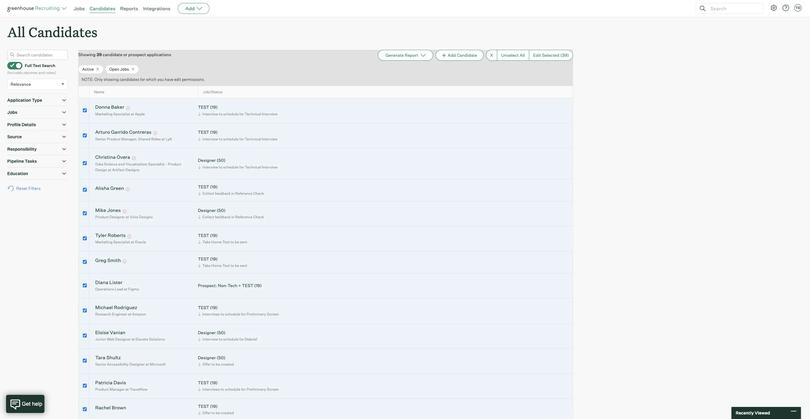 Task type: vqa. For each thing, say whether or not it's contained in the screenshot.
Job in button
no



Task type: describe. For each thing, give the bounding box(es) containing it.
tyler
[[95, 233, 107, 239]]

note: only showing candidates for which you have edit permissions.
[[82, 77, 205, 82]]

interview to schedule for debrief link
[[197, 337, 259, 343]]

offer for designer
[[203, 363, 211, 367]]

greg smith link
[[95, 258, 121, 265]]

roberts
[[108, 233, 126, 239]]

specialist inside data science and visualization specialist - product design at artifact designs
[[148, 162, 165, 167]]

pipeline
[[7, 159, 24, 164]]

0 vertical spatial candidates
[[90, 5, 115, 11]]

donna
[[95, 104, 110, 110]]

prospect:
[[198, 283, 217, 288]]

at inside "patricia davis product manager at travelnow"
[[125, 388, 129, 392]]

(50) for designer (50) interview to schedule for technical interview
[[217, 158, 226, 163]]

showing 39 candidate or prospect applications
[[78, 52, 171, 57]]

permissions.
[[182, 77, 205, 82]]

(50) for designer (50) interview to schedule for debrief
[[217, 331, 226, 336]]

designer inside designer (50) collect feedback in reference check
[[198, 208, 216, 213]]

1 test from the top
[[223, 240, 230, 245]]

responsibility
[[7, 147, 37, 152]]

jones
[[107, 207, 121, 214]]

patricia davis product manager at travelnow
[[95, 380, 148, 392]]

solutions
[[149, 338, 165, 342]]

mike jones has been in reference check for more than 10 days image
[[122, 210, 127, 214]]

feedback for test (19)
[[215, 192, 231, 196]]

science
[[104, 162, 118, 167]]

shared
[[138, 137, 150, 142]]

alisha green has been in reference check for more than 10 days image
[[125, 188, 131, 191]]

2 test from the top
[[223, 264, 230, 268]]

designer (50) interview to schedule for debrief
[[198, 331, 257, 342]]

microsoft
[[150, 363, 166, 367]]

at down mike jones has been in reference check for more than 10 days icon
[[126, 215, 129, 220]]

test (19) interview to schedule for technical interview for arturo garrido contreras
[[198, 130, 278, 142]]

reports
[[120, 5, 138, 11]]

marketing for donna
[[95, 112, 113, 116]]

baker
[[111, 104, 124, 110]]

eloise vanian link
[[95, 330, 126, 337]]

contreras
[[129, 129, 152, 135]]

add for add candidate
[[448, 53, 456, 58]]

edit selected (39) link
[[529, 50, 573, 61]]

collect feedback in reference check link for (50)
[[197, 215, 266, 220]]

add candidate
[[448, 53, 477, 58]]

unselect all link
[[497, 50, 529, 61]]

diana
[[95, 280, 108, 286]]

patricia davis link
[[95, 380, 126, 387]]

designer inside tara shultz senior accessibility designer at microsoft
[[129, 363, 145, 367]]

product down mike
[[95, 215, 109, 220]]

have
[[165, 77, 173, 82]]

test for interviews to schedule for preliminary screen link associated with michael rodriguez
[[198, 305, 209, 311]]

screen for patricia davis
[[267, 388, 279, 392]]

pipeline tasks
[[7, 159, 37, 164]]

technical for christina overa
[[245, 165, 261, 170]]

artifact
[[112, 168, 125, 173]]

interviews for patricia davis
[[203, 388, 220, 392]]

candidate reports are now available! apply filters and select "view in app" element
[[378, 50, 433, 61]]

to for data science and visualization specialist - product design at artifact designs
[[219, 165, 223, 170]]

greenhouse recruiting image
[[7, 5, 62, 12]]

(39)
[[561, 53, 569, 58]]

test for (19) collect feedback in reference check link
[[198, 184, 209, 190]]

christina overa has been in technical interview for more than 14 days image
[[131, 157, 137, 160]]

schedule for senior product manager, shared rides at lyft
[[223, 137, 239, 142]]

0 horizontal spatial jobs
[[7, 110, 17, 115]]

in for (19)
[[232, 192, 235, 196]]

tyler roberts link
[[95, 233, 126, 240]]

(50) for designer (50) offer to be created
[[217, 356, 226, 361]]

1 vertical spatial designs
[[139, 215, 153, 220]]

lister
[[109, 280, 123, 286]]

1 take from the top
[[203, 240, 211, 245]]

manager
[[110, 388, 125, 392]]

open
[[109, 67, 119, 72]]

application
[[7, 98, 31, 103]]

Search text field
[[709, 4, 758, 13]]

senior product manager, shared rides at lyft
[[95, 137, 172, 142]]

reset filters
[[16, 186, 41, 191]]

for for data science and visualization specialist - product design at artifact designs
[[239, 165, 244, 170]]

(19) inside test (19) offer to be created
[[210, 404, 218, 410]]

web
[[107, 338, 115, 342]]

tara
[[95, 355, 105, 361]]

1 sent from the top
[[240, 240, 247, 245]]

be inside designer (50) offer to be created
[[216, 363, 220, 367]]

schedule for research engineer at amazon
[[225, 313, 241, 317]]

2 home from the top
[[212, 264, 222, 268]]

technical for arturo garrido contreras
[[245, 137, 261, 142]]

arturo garrido contreras
[[95, 129, 152, 135]]

education
[[7, 171, 28, 176]]

recently viewed
[[736, 411, 771, 416]]

and inside full text search (includes resumes and notes)
[[38, 71, 45, 75]]

x link
[[486, 50, 497, 61]]

prospect: non-tech + test (19)
[[198, 283, 262, 288]]

data
[[95, 162, 103, 167]]

michael rodriguez research engineer at amazon
[[95, 305, 146, 317]]

2 sent from the top
[[240, 264, 247, 268]]

vizio
[[130, 215, 138, 220]]

preliminary for patricia davis
[[247, 388, 266, 392]]

details
[[22, 122, 36, 127]]

reference for (19)
[[235, 192, 253, 196]]

technical for donna baker
[[245, 112, 261, 116]]

job/status
[[203, 90, 223, 94]]

collect for test
[[203, 192, 214, 196]]

to for senior product manager, shared rides at lyft
[[219, 137, 223, 142]]

search
[[42, 63, 55, 68]]

schedule for product manager at travelnow
[[225, 388, 241, 392]]

generate report
[[386, 53, 419, 58]]

in for (50)
[[232, 215, 235, 220]]

text
[[33, 63, 41, 68]]

type
[[32, 98, 42, 103]]

arturo garrido contreras link
[[95, 129, 152, 136]]

figma
[[128, 287, 139, 292]]

product inside "patricia davis product manager at travelnow"
[[95, 388, 109, 392]]

michael rodriguez link
[[95, 305, 137, 312]]

generate report button
[[378, 50, 433, 61]]

test for 2nd take home test to be sent link from the bottom of the page
[[198, 233, 209, 238]]

senior inside tara shultz senior accessibility designer at microsoft
[[95, 363, 106, 367]]

active
[[82, 67, 94, 72]]

to for research engineer at amazon
[[221, 313, 224, 317]]

showing
[[104, 77, 119, 82]]

for for research engineer at amazon
[[241, 313, 246, 317]]

interviews for michael rodriguez
[[203, 313, 220, 317]]

reset filters button
[[7, 183, 44, 194]]

interview to schedule for technical interview link for donna baker
[[197, 111, 279, 117]]

apple
[[135, 112, 145, 116]]

interview to schedule for technical interview link for christina overa
[[197, 164, 279, 170]]

reference for (50)
[[235, 215, 253, 220]]

donna baker
[[95, 104, 124, 110]]

manager,
[[121, 137, 137, 142]]

at down the tyler roberts has been in take home test for more than 7 days icon
[[131, 240, 134, 245]]

specialist for baker
[[113, 112, 130, 116]]

at inside tara shultz senior accessibility designer at microsoft
[[146, 363, 149, 367]]

test (19) interview to schedule for technical interview for donna baker
[[198, 105, 278, 116]]

selected
[[542, 53, 560, 58]]

data science and visualization specialist - product design at artifact designs
[[95, 162, 182, 173]]

and inside data science and visualization specialist - product design at artifact designs
[[118, 162, 125, 167]]

edit selected (39)
[[533, 53, 569, 58]]

arturo garrido contreras has been in technical interview for more than 14 days image
[[153, 132, 158, 135]]

collect feedback in reference check link for (19)
[[197, 191, 266, 197]]

for for marketing specialist at apple
[[239, 112, 244, 116]]

-
[[166, 162, 167, 167]]

engineer
[[112, 313, 127, 317]]

tyler roberts has been in take home test for more than 7 days image
[[127, 235, 132, 239]]

test (19) collect feedback in reference check
[[198, 184, 264, 196]]

viewed
[[755, 411, 771, 416]]



Task type: locate. For each thing, give the bounding box(es) containing it.
take home test to be sent link down designer (50) collect feedback in reference check on the left of the page
[[197, 240, 249, 245]]

for for junior web designer at elevate solutions
[[239, 338, 244, 342]]

checkmark image
[[10, 63, 15, 68]]

2 vertical spatial interview to schedule for technical interview link
[[197, 164, 279, 170]]

senior down arturo
[[95, 137, 106, 142]]

0 horizontal spatial add
[[185, 5, 195, 11]]

1 collect from the top
[[203, 192, 214, 196]]

donna baker link
[[95, 104, 124, 111]]

specialist down baker
[[113, 112, 130, 116]]

shultz
[[106, 355, 121, 361]]

2 technical from the top
[[245, 137, 261, 142]]

test (19) interviews to schedule for preliminary screen for patricia davis
[[198, 381, 279, 392]]

0 vertical spatial test (19) interview to schedule for technical interview
[[198, 105, 278, 116]]

schedule inside the 'designer (50) interview to schedule for debrief'
[[223, 338, 239, 342]]

feedback inside test (19) collect feedback in reference check
[[215, 192, 231, 196]]

debrief
[[245, 338, 257, 342]]

1 vertical spatial specialist
[[148, 162, 165, 167]]

to inside test (19) offer to be created
[[212, 411, 215, 416]]

check inside designer (50) collect feedback in reference check
[[253, 215, 264, 220]]

generate
[[386, 53, 404, 58]]

mike jones
[[95, 207, 121, 214]]

reference up designer (50) collect feedback in reference check on the left of the page
[[235, 192, 253, 196]]

product inside data science and visualization specialist - product design at artifact designs
[[168, 162, 182, 167]]

at
[[131, 112, 134, 116], [162, 137, 165, 142], [108, 168, 111, 173], [126, 215, 129, 220], [131, 240, 134, 245], [124, 287, 127, 292], [128, 313, 131, 317], [131, 338, 135, 342], [146, 363, 149, 367], [125, 388, 129, 392]]

(50) inside designer (50) interview to schedule for technical interview
[[217, 158, 226, 163]]

preliminary for michael rodriguez
[[247, 313, 266, 317]]

rides
[[151, 137, 161, 142]]

1 vertical spatial candidates
[[28, 23, 98, 41]]

schedule
[[223, 112, 239, 116], [223, 137, 239, 142], [223, 165, 239, 170], [225, 313, 241, 317], [223, 338, 239, 342], [225, 388, 241, 392]]

vanian
[[110, 330, 126, 336]]

donna baker has been in technical interview for more than 14 days image
[[125, 107, 131, 110]]

brown
[[112, 405, 126, 411]]

at down rodriguez
[[128, 313, 131, 317]]

marketing down donna at the top left
[[95, 112, 113, 116]]

product down "garrido"
[[107, 137, 121, 142]]

1 feedback from the top
[[215, 192, 231, 196]]

test for interviews to schedule for preliminary screen link related to patricia davis
[[198, 381, 209, 386]]

at left the lyft
[[162, 137, 165, 142]]

2 offer to be created link from the top
[[197, 411, 236, 417]]

1 test (19) interview to schedule for technical interview from the top
[[198, 105, 278, 116]]

to for marketing specialist at apple
[[219, 112, 223, 116]]

2 check from the top
[[253, 215, 264, 220]]

to for senior accessibility designer at microsoft
[[212, 363, 215, 367]]

collect feedback in reference check link
[[197, 191, 266, 197], [197, 215, 266, 220]]

interviews
[[203, 313, 220, 317], [203, 388, 220, 392]]

2 marketing from the top
[[95, 240, 113, 245]]

2 collect feedback in reference check link from the top
[[197, 215, 266, 220]]

be
[[235, 240, 239, 245], [235, 264, 239, 268], [216, 363, 220, 367], [216, 411, 220, 416]]

collect feedback in reference check link up designer (50) collect feedback in reference check on the left of the page
[[197, 191, 266, 197]]

add
[[185, 5, 195, 11], [448, 53, 456, 58]]

designer inside the 'designer (50) interview to schedule for debrief'
[[198, 331, 216, 336]]

design
[[95, 168, 107, 173]]

1 preliminary from the top
[[247, 313, 266, 317]]

1 vertical spatial add
[[448, 53, 456, 58]]

0 vertical spatial sent
[[240, 240, 247, 245]]

at down donna baker has been in technical interview for more than 14 days image
[[131, 112, 134, 116]]

3 technical from the top
[[245, 165, 261, 170]]

1 vertical spatial created
[[221, 411, 234, 416]]

1 vertical spatial sent
[[240, 264, 247, 268]]

2 collect from the top
[[203, 215, 214, 220]]

marketing down tyler on the left
[[95, 240, 113, 245]]

0 vertical spatial technical
[[245, 112, 261, 116]]

christina overa
[[95, 154, 130, 160]]

0 vertical spatial interviews
[[203, 313, 220, 317]]

1 vertical spatial senior
[[95, 363, 106, 367]]

created for (19)
[[221, 411, 234, 416]]

0 vertical spatial all
[[7, 23, 25, 41]]

1 vertical spatial marketing
[[95, 240, 113, 245]]

feedback down test (19) collect feedback in reference check
[[215, 215, 231, 220]]

screen for michael rodriguez
[[267, 313, 279, 317]]

take
[[203, 240, 211, 245], [203, 264, 211, 268]]

1 reference from the top
[[235, 192, 253, 196]]

screen
[[267, 313, 279, 317], [267, 388, 279, 392]]

2 screen from the top
[[267, 388, 279, 392]]

accessibility
[[107, 363, 129, 367]]

0 vertical spatial jobs
[[74, 5, 85, 11]]

(50) for designer (50) collect feedback in reference check
[[217, 208, 226, 213]]

2 interviews to schedule for preliminary screen link from the top
[[197, 387, 281, 393]]

interview inside the 'designer (50) interview to schedule for debrief'
[[203, 338, 218, 342]]

for inside the 'designer (50) interview to schedule for debrief'
[[239, 338, 244, 342]]

interviews up the 'designer (50) interview to schedule for debrief'
[[203, 313, 220, 317]]

reference inside test (19) collect feedback in reference check
[[235, 192, 253, 196]]

0 vertical spatial check
[[253, 192, 264, 196]]

3 interview to schedule for technical interview link from the top
[[197, 164, 279, 170]]

1 vertical spatial check
[[253, 215, 264, 220]]

feedback for designer (50)
[[215, 215, 231, 220]]

0 vertical spatial collect feedback in reference check link
[[197, 191, 266, 197]]

designer inside designer (50) offer to be created
[[198, 356, 216, 361]]

1 vertical spatial interview to schedule for technical interview link
[[197, 136, 279, 142]]

1 vertical spatial interviews
[[203, 388, 220, 392]]

garrido
[[111, 129, 128, 135]]

test for 1st take home test to be sent link from the bottom of the page
[[198, 257, 209, 262]]

candidate
[[103, 52, 122, 57]]

christina
[[95, 154, 116, 160]]

integrations
[[143, 5, 171, 11]]

collect
[[203, 192, 214, 196], [203, 215, 214, 220]]

mike jones link
[[95, 207, 121, 214]]

add for add
[[185, 5, 195, 11]]

collect for designer
[[203, 215, 214, 220]]

senior down tara
[[95, 363, 106, 367]]

(19) inside test (19) collect feedback in reference check
[[210, 184, 218, 190]]

created inside designer (50) offer to be created
[[221, 363, 234, 367]]

name
[[94, 90, 104, 94]]

all down greenhouse recruiting image on the top
[[7, 23, 25, 41]]

product designer at vizio designs
[[95, 215, 153, 220]]

(50) inside designer (50) offer to be created
[[217, 356, 226, 361]]

1 interview to schedule for technical interview link from the top
[[197, 111, 279, 117]]

interview to schedule for technical interview link for arturo garrido contreras
[[197, 136, 279, 142]]

1 vertical spatial feedback
[[215, 215, 231, 220]]

interviews to schedule for preliminary screen link for patricia davis
[[197, 387, 281, 393]]

greg smith has been in take home test for more than 7 days image
[[122, 260, 127, 264]]

test inside test (19) offer to be created
[[198, 404, 209, 410]]

test (19) take home test to be sent up non-
[[198, 257, 247, 268]]

1 vertical spatial reference
[[235, 215, 253, 220]]

designer inside eloise vanian junior web designer at elevate solutions
[[115, 338, 131, 342]]

offer inside test (19) offer to be created
[[203, 411, 211, 416]]

to inside designer (50) offer to be created
[[212, 363, 215, 367]]

designer (50) interview to schedule for technical interview
[[198, 158, 278, 170]]

1 vertical spatial interviews to schedule for preliminary screen link
[[197, 387, 281, 393]]

39
[[97, 52, 102, 57]]

2 test (19) interview to schedule for technical interview from the top
[[198, 130, 278, 142]]

test inside test (19) collect feedback in reference check
[[198, 184, 209, 190]]

schedule for junior web designer at elevate solutions
[[223, 338, 239, 342]]

offer to be created link for (50)
[[197, 362, 236, 368]]

test (19) interviews to schedule for preliminary screen
[[198, 305, 279, 317], [198, 381, 279, 392]]

at left microsoft
[[146, 363, 149, 367]]

0 vertical spatial senior
[[95, 137, 106, 142]]

1 horizontal spatial add
[[448, 53, 456, 58]]

be inside test (19) offer to be created
[[216, 411, 220, 416]]

take home test to be sent link up non-
[[197, 263, 249, 269]]

0 vertical spatial interviews to schedule for preliminary screen link
[[197, 312, 281, 318]]

operations
[[95, 287, 114, 292]]

None checkbox
[[83, 134, 87, 138], [83, 162, 87, 166], [83, 212, 87, 216], [83, 237, 87, 241], [83, 309, 87, 313], [83, 334, 87, 338], [83, 359, 87, 363], [83, 384, 87, 388], [83, 134, 87, 138], [83, 162, 87, 166], [83, 212, 87, 216], [83, 237, 87, 241], [83, 309, 87, 313], [83, 334, 87, 338], [83, 359, 87, 363], [83, 384, 87, 388]]

and down text
[[38, 71, 45, 75]]

1 offer from the top
[[203, 363, 211, 367]]

td button
[[795, 4, 802, 11]]

1 vertical spatial test (19) interview to schedule for technical interview
[[198, 130, 278, 142]]

1 vertical spatial preliminary
[[247, 388, 266, 392]]

2 vertical spatial technical
[[245, 165, 261, 170]]

1 horizontal spatial jobs
[[74, 5, 85, 11]]

in up designer (50) collect feedback in reference check on the left of the page
[[232, 192, 235, 196]]

add inside popup button
[[185, 5, 195, 11]]

lead
[[115, 287, 123, 292]]

marketing specialist at oracle
[[95, 240, 146, 245]]

2 preliminary from the top
[[247, 388, 266, 392]]

and up 'artifact'
[[118, 162, 125, 167]]

1 vertical spatial collect
[[203, 215, 214, 220]]

0 vertical spatial and
[[38, 71, 45, 75]]

0 horizontal spatial and
[[38, 71, 45, 75]]

+
[[238, 283, 241, 288]]

1 interviews to schedule for preliminary screen link from the top
[[197, 312, 281, 318]]

1 horizontal spatial all
[[520, 53, 525, 58]]

schedule for data science and visualization specialist - product design at artifact designs
[[223, 165, 239, 170]]

0 vertical spatial collect
[[203, 192, 214, 196]]

to inside the 'designer (50) interview to schedule for debrief'
[[219, 338, 223, 342]]

jobs up profile
[[7, 110, 17, 115]]

designer (50) offer to be created
[[198, 356, 234, 367]]

interviews to schedule for preliminary screen link for michael rodriguez
[[197, 312, 281, 318]]

0 vertical spatial reference
[[235, 192, 253, 196]]

to for product manager at travelnow
[[221, 388, 224, 392]]

1 vertical spatial technical
[[245, 137, 261, 142]]

reference inside designer (50) collect feedback in reference check
[[235, 215, 253, 220]]

greg
[[95, 258, 106, 264]]

test for the offer to be created link related to (19)
[[198, 404, 209, 410]]

1 test (19) interviews to schedule for preliminary screen from the top
[[198, 305, 279, 317]]

candidates right jobs link
[[90, 5, 115, 11]]

designer (50) collect feedback in reference check
[[198, 208, 264, 220]]

all right unselect
[[520, 53, 525, 58]]

to for junior web designer at elevate solutions
[[219, 338, 223, 342]]

offer to be created link for (19)
[[197, 411, 236, 417]]

greg smith
[[95, 258, 121, 264]]

application type
[[7, 98, 42, 103]]

0 vertical spatial in
[[232, 192, 235, 196]]

add inside 'link'
[[448, 53, 456, 58]]

2 feedback from the top
[[215, 215, 231, 220]]

amazon
[[132, 313, 146, 317]]

1 vertical spatial and
[[118, 162, 125, 167]]

specialist left -
[[148, 162, 165, 167]]

to inside designer (50) interview to schedule for technical interview
[[219, 165, 223, 170]]

(50) inside designer (50) collect feedback in reference check
[[217, 208, 226, 213]]

offer inside designer (50) offer to be created
[[203, 363, 211, 367]]

test (19) take home test to be sent down designer (50) collect feedback in reference check on the left of the page
[[198, 233, 247, 245]]

3 (50) from the top
[[217, 331, 226, 336]]

at inside eloise vanian junior web designer at elevate solutions
[[131, 338, 135, 342]]

test (19) interviews to schedule for preliminary screen for michael rodriguez
[[198, 305, 279, 317]]

product right -
[[168, 162, 182, 167]]

1 vertical spatial jobs
[[120, 67, 129, 72]]

0 vertical spatial test (19) take home test to be sent
[[198, 233, 247, 245]]

designs down visualization
[[126, 168, 139, 173]]

1 vertical spatial screen
[[267, 388, 279, 392]]

at inside michael rodriguez research engineer at amazon
[[128, 313, 131, 317]]

(50)
[[217, 158, 226, 163], [217, 208, 226, 213], [217, 331, 226, 336], [217, 356, 226, 361]]

note:
[[82, 77, 94, 82]]

marketing for tyler
[[95, 240, 113, 245]]

test up non-
[[223, 264, 230, 268]]

1 home from the top
[[212, 240, 222, 245]]

0 vertical spatial screen
[[267, 313, 279, 317]]

for for product manager at travelnow
[[241, 388, 246, 392]]

0 vertical spatial test
[[223, 240, 230, 245]]

interviews up test (19) offer to be created
[[203, 388, 220, 392]]

1 in from the top
[[232, 192, 235, 196]]

designs right vizio
[[139, 215, 153, 220]]

edit
[[533, 53, 541, 58]]

0 vertical spatial test (19) interviews to schedule for preliminary screen
[[198, 305, 279, 317]]

at right lead
[[124, 287, 127, 292]]

0 vertical spatial take
[[203, 240, 211, 245]]

tara shultz senior accessibility designer at microsoft
[[95, 355, 166, 367]]

0 vertical spatial take home test to be sent link
[[197, 240, 249, 245]]

candidates link
[[90, 5, 115, 11]]

None checkbox
[[83, 108, 87, 112], [83, 188, 87, 192], [83, 260, 87, 264], [83, 284, 87, 288], [83, 408, 87, 412], [83, 108, 87, 112], [83, 188, 87, 192], [83, 260, 87, 264], [83, 284, 87, 288], [83, 408, 87, 412]]

2 created from the top
[[221, 411, 234, 416]]

michael
[[95, 305, 113, 311]]

1 collect feedback in reference check link from the top
[[197, 191, 266, 197]]

1 vertical spatial collect feedback in reference check link
[[197, 215, 266, 220]]

interviews to schedule for preliminary screen link
[[197, 312, 281, 318], [197, 387, 281, 393]]

filters
[[28, 186, 41, 191]]

integrations link
[[143, 5, 171, 11]]

overa
[[117, 154, 130, 160]]

in inside designer (50) collect feedback in reference check
[[232, 215, 235, 220]]

2 interview to schedule for technical interview link from the top
[[197, 136, 279, 142]]

at inside data science and visualization specialist - product design at artifact designs
[[108, 168, 111, 173]]

1 offer to be created link from the top
[[197, 362, 236, 368]]

created
[[221, 363, 234, 367], [221, 411, 234, 416]]

(50) inside the 'designer (50) interview to schedule for debrief'
[[217, 331, 226, 336]]

collect inside test (19) collect feedback in reference check
[[203, 192, 214, 196]]

tyler roberts
[[95, 233, 126, 239]]

collect feedback in reference check link down test (19) collect feedback in reference check
[[197, 215, 266, 220]]

at left elevate
[[131, 338, 135, 342]]

specialist down roberts
[[113, 240, 130, 245]]

take home test to be sent link
[[197, 240, 249, 245], [197, 263, 249, 269]]

0 vertical spatial interview to schedule for technical interview link
[[197, 111, 279, 117]]

check inside test (19) collect feedback in reference check
[[253, 192, 264, 196]]

1 screen from the top
[[267, 313, 279, 317]]

reference
[[235, 192, 253, 196], [235, 215, 253, 220]]

all candidates
[[7, 23, 98, 41]]

1 interviews from the top
[[203, 313, 220, 317]]

0 vertical spatial designs
[[126, 168, 139, 173]]

feedback inside designer (50) collect feedback in reference check
[[215, 215, 231, 220]]

created for (50)
[[221, 363, 234, 367]]

configure image
[[771, 4, 778, 11]]

1 technical from the top
[[245, 112, 261, 116]]

1 vertical spatial offer
[[203, 411, 211, 416]]

christina overa link
[[95, 154, 130, 161]]

in inside test (19) collect feedback in reference check
[[232, 192, 235, 196]]

2 offer from the top
[[203, 411, 211, 416]]

non-
[[218, 283, 228, 288]]

1 vertical spatial in
[[232, 215, 235, 220]]

0 vertical spatial home
[[212, 240, 222, 245]]

4 (50) from the top
[[217, 356, 226, 361]]

technical inside designer (50) interview to schedule for technical interview
[[245, 165, 261, 170]]

relevance option
[[11, 82, 31, 87]]

1 vertical spatial take home test to be sent link
[[197, 263, 249, 269]]

0 vertical spatial created
[[221, 363, 234, 367]]

add button
[[178, 3, 210, 14]]

offer for test
[[203, 411, 211, 416]]

2 horizontal spatial jobs
[[120, 67, 129, 72]]

you
[[157, 77, 164, 82]]

jobs left candidates link
[[74, 5, 85, 11]]

0 vertical spatial offer to be created link
[[197, 362, 236, 368]]

rachel
[[95, 405, 111, 411]]

check for (50)
[[253, 215, 264, 220]]

0 vertical spatial feedback
[[215, 192, 231, 196]]

created inside test (19) offer to be created
[[221, 411, 234, 416]]

product down patricia in the left bottom of the page
[[95, 388, 109, 392]]

0 vertical spatial preliminary
[[247, 313, 266, 317]]

resumes
[[23, 71, 38, 75]]

product
[[107, 137, 121, 142], [168, 162, 182, 167], [95, 215, 109, 220], [95, 388, 109, 392]]

1 horizontal spatial and
[[118, 162, 125, 167]]

for inside designer (50) interview to schedule for technical interview
[[239, 165, 244, 170]]

0 vertical spatial specialist
[[113, 112, 130, 116]]

2 senior from the top
[[95, 363, 106, 367]]

1 (50) from the top
[[217, 158, 226, 163]]

2 interviews from the top
[[203, 388, 220, 392]]

td
[[796, 6, 801, 10]]

Search candidates field
[[7, 50, 68, 60]]

2 take home test to be sent link from the top
[[197, 263, 249, 269]]

2 vertical spatial jobs
[[7, 110, 17, 115]]

unselect
[[502, 53, 519, 58]]

0 vertical spatial marketing
[[95, 112, 113, 116]]

1 vertical spatial take
[[203, 264, 211, 268]]

visualization
[[126, 162, 147, 167]]

1 marketing from the top
[[95, 112, 113, 116]]

collect inside designer (50) collect feedback in reference check
[[203, 215, 214, 220]]

2 (50) from the top
[[217, 208, 226, 213]]

reference down test (19) collect feedback in reference check
[[235, 215, 253, 220]]

designs inside data science and visualization specialist - product design at artifact designs
[[126, 168, 139, 173]]

tech
[[228, 283, 238, 288]]

2 in from the top
[[232, 215, 235, 220]]

specialist for roberts
[[113, 240, 130, 245]]

schedule inside designer (50) interview to schedule for technical interview
[[223, 165, 239, 170]]

which
[[146, 77, 157, 82]]

test (19) offer to be created
[[198, 404, 234, 416]]

1 senior from the top
[[95, 137, 106, 142]]

feedback up designer (50) collect feedback in reference check on the left of the page
[[215, 192, 231, 196]]

candidates
[[120, 77, 140, 82]]

test
[[223, 240, 230, 245], [223, 264, 230, 268]]

1 test (19) take home test to be sent from the top
[[198, 233, 247, 245]]

at right manager
[[125, 388, 129, 392]]

2 reference from the top
[[235, 215, 253, 220]]

1 created from the top
[[221, 363, 234, 367]]

report
[[405, 53, 419, 58]]

unselect all
[[502, 53, 525, 58]]

in down test (19) collect feedback in reference check
[[232, 215, 235, 220]]

to
[[219, 112, 223, 116], [219, 137, 223, 142], [219, 165, 223, 170], [231, 240, 234, 245], [231, 264, 234, 268], [221, 313, 224, 317], [219, 338, 223, 342], [212, 363, 215, 367], [221, 388, 224, 392], [212, 411, 215, 416]]

jobs right open
[[120, 67, 129, 72]]

showing
[[78, 52, 96, 57]]

1 vertical spatial home
[[212, 264, 222, 268]]

1 vertical spatial test (19) interviews to schedule for preliminary screen
[[198, 381, 279, 392]]

2 take from the top
[[203, 264, 211, 268]]

marketing specialist at apple
[[95, 112, 145, 116]]

mike
[[95, 207, 106, 214]]

at inside diana lister operations lead at figma
[[124, 287, 127, 292]]

for for senior product manager, shared rides at lyft
[[239, 137, 244, 142]]

candidates down jobs link
[[28, 23, 98, 41]]

at down science
[[108, 168, 111, 173]]

rodriguez
[[114, 305, 137, 311]]

1 check from the top
[[253, 192, 264, 196]]

2 vertical spatial specialist
[[113, 240, 130, 245]]

smith
[[107, 258, 121, 264]]

designer inside designer (50) interview to schedule for technical interview
[[198, 158, 216, 163]]

0 horizontal spatial all
[[7, 23, 25, 41]]

1 vertical spatial all
[[520, 53, 525, 58]]

1 take home test to be sent link from the top
[[197, 240, 249, 245]]

check for (19)
[[253, 192, 264, 196]]

2 test (19) take home test to be sent from the top
[[198, 257, 247, 268]]

test down designer (50) collect feedback in reference check on the left of the page
[[223, 240, 230, 245]]

2 test (19) interviews to schedule for preliminary screen from the top
[[198, 381, 279, 392]]

1 vertical spatial test (19) take home test to be sent
[[198, 257, 247, 268]]

0 vertical spatial add
[[185, 5, 195, 11]]

interview
[[203, 112, 218, 116], [262, 112, 278, 116], [203, 137, 218, 142], [262, 137, 278, 142], [203, 165, 218, 170], [262, 165, 278, 170], [203, 338, 218, 342]]

1 vertical spatial test
[[223, 264, 230, 268]]

1 vertical spatial offer to be created link
[[197, 411, 236, 417]]

schedule for marketing specialist at apple
[[223, 112, 239, 116]]

0 vertical spatial offer
[[203, 363, 211, 367]]



